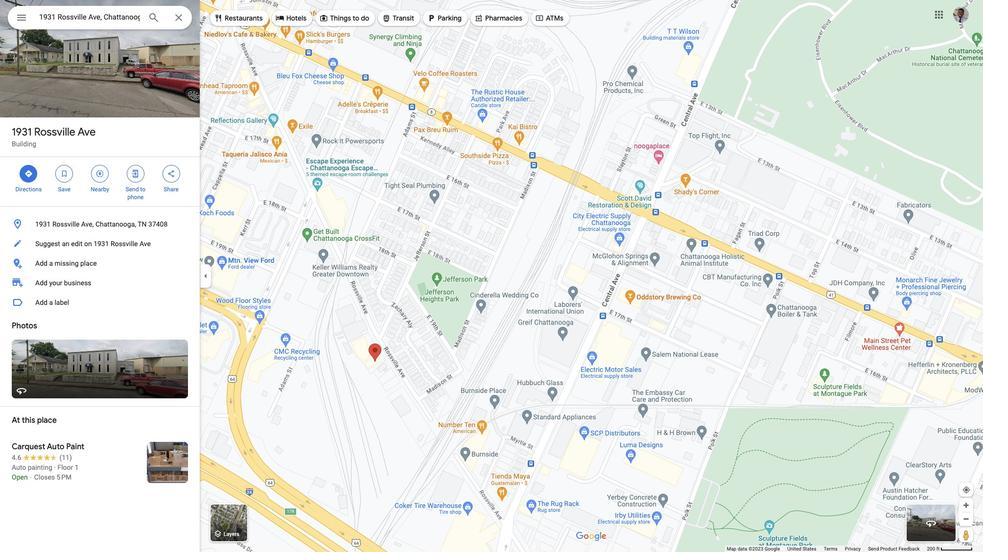 Task type: locate. For each thing, give the bounding box(es) containing it.
footer inside google maps element
[[727, 546, 927, 552]]

carquest auto paint
[[12, 442, 84, 452]]

a left missing
[[49, 260, 53, 267]]

 transit
[[382, 13, 414, 24]]

1 vertical spatial ave
[[140, 240, 151, 248]]

1 vertical spatial to
[[140, 186, 145, 193]]

2 vertical spatial rossville
[[111, 240, 138, 248]]

3 add from the top
[[35, 299, 47, 307]]

tn
[[138, 220, 147, 228]]

send left product
[[868, 547, 879, 552]]

directions
[[15, 186, 42, 193]]

0 vertical spatial send
[[126, 186, 139, 193]]

zoom in image
[[963, 502, 970, 509]]

1931 inside 1931 rossville ave, chattanooga, tn 37408 button
[[35, 220, 51, 228]]

add
[[35, 260, 47, 267], [35, 279, 47, 287], [35, 299, 47, 307]]

an
[[62, 240, 69, 248]]

phone
[[127, 194, 144, 201]]

1 vertical spatial 1931
[[35, 220, 51, 228]]

rossville up building
[[34, 125, 75, 139]]

building
[[12, 140, 36, 148]]

ave up the 
[[78, 125, 96, 139]]

37408
[[148, 220, 168, 228]]

1 horizontal spatial 1931
[[35, 220, 51, 228]]

1931 rossville ave, chattanooga, tn 37408
[[35, 220, 168, 228]]

ave down the tn
[[140, 240, 151, 248]]

1931 up suggest
[[35, 220, 51, 228]]

rossville down chattanooga,
[[111, 240, 138, 248]]

rossville
[[34, 125, 75, 139], [52, 220, 80, 228], [111, 240, 138, 248]]

0 vertical spatial ave
[[78, 125, 96, 139]]

0 horizontal spatial ave
[[78, 125, 96, 139]]

rossville inside 'button'
[[111, 240, 138, 248]]

1931 right the on
[[94, 240, 109, 248]]

1 vertical spatial auto
[[12, 464, 26, 472]]

add inside 'button'
[[35, 299, 47, 307]]

a inside button
[[49, 260, 53, 267]]

 hotels
[[276, 13, 307, 24]]

google maps element
[[0, 0, 983, 552]]

0 vertical spatial place
[[80, 260, 97, 267]]

privacy
[[845, 547, 861, 552]]

place down the on
[[80, 260, 97, 267]]

 button
[[8, 6, 35, 31]]

to left do
[[353, 14, 359, 23]]

2 vertical spatial 1931
[[94, 240, 109, 248]]

 search field
[[8, 6, 192, 31]]

rossville inside 1931 rossville ave building
[[34, 125, 75, 139]]

200
[[927, 547, 936, 552]]

0 vertical spatial to
[[353, 14, 359, 23]]

label
[[55, 299, 69, 307]]

add inside button
[[35, 260, 47, 267]]

place right this
[[37, 416, 57, 426]]

ave inside 'button'
[[140, 240, 151, 248]]

1931 rossville ave building
[[12, 125, 96, 148]]

1931 Rossville Ave, Chattanooga, TN 37408 field
[[8, 6, 192, 29]]

1 vertical spatial send
[[868, 547, 879, 552]]

street view image
[[926, 518, 937, 529]]

1 horizontal spatial send
[[868, 547, 879, 552]]

united states
[[788, 547, 817, 552]]

add a label button
[[0, 293, 200, 312]]

0 vertical spatial a
[[49, 260, 53, 267]]

ave
[[78, 125, 96, 139], [140, 240, 151, 248]]

send inside button
[[868, 547, 879, 552]]

add left label
[[35, 299, 47, 307]]

 things to do
[[319, 13, 369, 24]]

pharmacies
[[485, 14, 522, 23]]

a inside 'button'
[[49, 299, 53, 307]]

4.6
[[12, 454, 21, 462]]

0 vertical spatial auto
[[47, 442, 64, 452]]

0 vertical spatial rossville
[[34, 125, 75, 139]]

send product feedback button
[[868, 546, 920, 552]]


[[95, 168, 104, 179]]

1931 up building
[[12, 125, 32, 139]]

2 horizontal spatial 1931
[[94, 240, 109, 248]]

1931
[[12, 125, 32, 139], [35, 220, 51, 228], [94, 240, 109, 248]]


[[427, 13, 436, 24]]

1 vertical spatial a
[[49, 299, 53, 307]]

send to phone
[[126, 186, 145, 201]]

this
[[22, 416, 35, 426]]

1 horizontal spatial place
[[80, 260, 97, 267]]

states
[[803, 547, 817, 552]]

rossville up an
[[52, 220, 80, 228]]

rossville for ave,
[[52, 220, 80, 228]]

1 horizontal spatial to
[[353, 14, 359, 23]]

place
[[80, 260, 97, 267], [37, 416, 57, 426]]

4.6 stars 11 reviews image
[[12, 453, 72, 463]]

1 horizontal spatial ave
[[140, 240, 151, 248]]

0 horizontal spatial to
[[140, 186, 145, 193]]

ave inside 1931 rossville ave building
[[78, 125, 96, 139]]

0 vertical spatial 1931
[[12, 125, 32, 139]]

 parking
[[427, 13, 462, 24]]

0 vertical spatial add
[[35, 260, 47, 267]]

suggest an edit on 1931 rossville ave
[[35, 240, 151, 248]]

1931 for ave,
[[35, 220, 51, 228]]

2 vertical spatial add
[[35, 299, 47, 307]]

a
[[49, 260, 53, 267], [49, 299, 53, 307]]

add a missing place
[[35, 260, 97, 267]]

send up phone
[[126, 186, 139, 193]]

add down suggest
[[35, 260, 47, 267]]

None field
[[39, 11, 140, 23]]

terms button
[[824, 546, 838, 552]]

add for add a missing place
[[35, 260, 47, 267]]

send inside send to phone
[[126, 186, 139, 193]]

share
[[164, 186, 179, 193]]

privacy button
[[845, 546, 861, 552]]

auto up "open"
[[12, 464, 26, 472]]

to inside  things to do
[[353, 14, 359, 23]]

1 vertical spatial add
[[35, 279, 47, 287]]

chattanooga,
[[95, 220, 136, 228]]

suggest an edit on 1931 rossville ave button
[[0, 234, 200, 254]]

auto up (11)
[[47, 442, 64, 452]]

hotels
[[286, 14, 307, 23]]

on
[[84, 240, 92, 248]]

a left label
[[49, 299, 53, 307]]

send for send to phone
[[126, 186, 139, 193]]

edit
[[71, 240, 83, 248]]

to
[[353, 14, 359, 23], [140, 186, 145, 193]]

1 a from the top
[[49, 260, 53, 267]]

1 add from the top
[[35, 260, 47, 267]]


[[167, 168, 176, 179]]

1 vertical spatial rossville
[[52, 220, 80, 228]]

footer containing map data ©2023 google
[[727, 546, 927, 552]]

collapse side panel image
[[200, 271, 211, 282]]

0 horizontal spatial send
[[126, 186, 139, 193]]

to up phone
[[140, 186, 145, 193]]

add left your
[[35, 279, 47, 287]]

⋅
[[29, 474, 32, 481]]

terms
[[824, 547, 838, 552]]

1 vertical spatial place
[[37, 416, 57, 426]]

send
[[126, 186, 139, 193], [868, 547, 879, 552]]

rossville inside button
[[52, 220, 80, 228]]

footer
[[727, 546, 927, 552]]

add for add your business
[[35, 279, 47, 287]]

200 ft
[[927, 547, 940, 552]]

1931 rossville ave main content
[[0, 0, 200, 552]]

0 horizontal spatial 1931
[[12, 125, 32, 139]]

0 horizontal spatial auto
[[12, 464, 26, 472]]

2 add from the top
[[35, 279, 47, 287]]

2 a from the top
[[49, 299, 53, 307]]

 pharmacies
[[475, 13, 522, 24]]

transit
[[393, 14, 414, 23]]

 restaurants
[[214, 13, 263, 24]]


[[24, 168, 33, 179]]

0 horizontal spatial place
[[37, 416, 57, 426]]

1931 inside 1931 rossville ave building
[[12, 125, 32, 139]]



Task type: vqa. For each thing, say whether or not it's contained in the screenshot.


Task type: describe. For each thing, give the bounding box(es) containing it.
200 ft button
[[927, 547, 973, 552]]

ft
[[937, 547, 940, 552]]

1931 for ave
[[12, 125, 32, 139]]

zoom out image
[[963, 516, 970, 523]]

·
[[54, 464, 56, 472]]

at
[[12, 416, 20, 426]]

layers
[[224, 532, 239, 538]]

restaurants
[[225, 14, 263, 23]]

united
[[788, 547, 802, 552]]

open
[[12, 474, 28, 481]]

your
[[49, 279, 62, 287]]

add a label
[[35, 299, 69, 307]]

data
[[738, 547, 748, 552]]

a for label
[[49, 299, 53, 307]]


[[131, 168, 140, 179]]

map data ©2023 google
[[727, 547, 780, 552]]

rossville for ave
[[34, 125, 75, 139]]

nearby
[[91, 186, 109, 193]]

 atms
[[535, 13, 564, 24]]

send product feedback
[[868, 547, 920, 552]]

feedback
[[899, 547, 920, 552]]

add for add a label
[[35, 299, 47, 307]]

show street view coverage image
[[959, 528, 974, 543]]


[[276, 13, 284, 24]]

©2023
[[749, 547, 764, 552]]

ave,
[[81, 220, 94, 228]]

1 horizontal spatial auto
[[47, 442, 64, 452]]

map
[[727, 547, 737, 552]]

missing
[[55, 260, 79, 267]]

add your business
[[35, 279, 91, 287]]

1931 rossville ave, chattanooga, tn 37408 button
[[0, 214, 200, 234]]

to inside send to phone
[[140, 186, 145, 193]]


[[535, 13, 544, 24]]

add a missing place button
[[0, 254, 200, 273]]

painting
[[28, 464, 52, 472]]

(11)
[[59, 454, 72, 462]]


[[382, 13, 391, 24]]

united states button
[[788, 546, 817, 552]]

do
[[361, 14, 369, 23]]

product
[[881, 547, 898, 552]]


[[319, 13, 328, 24]]

add your business link
[[0, 273, 200, 293]]

carquest
[[12, 442, 45, 452]]

show your location image
[[962, 486, 971, 495]]

google
[[765, 547, 780, 552]]

floor
[[57, 464, 73, 472]]

1931 inside suggest an edit on 1931 rossville ave 'button'
[[94, 240, 109, 248]]

things
[[330, 14, 351, 23]]

auto painting · floor 1 open ⋅ closes 5 pm
[[12, 464, 79, 481]]


[[60, 168, 69, 179]]

send for send product feedback
[[868, 547, 879, 552]]

1
[[75, 464, 79, 472]]


[[16, 11, 27, 24]]

save
[[58, 186, 71, 193]]

atms
[[546, 14, 564, 23]]

google account: leeland pitt  
(leeland.pitt@adept.ai) image
[[953, 7, 969, 22]]

at this place
[[12, 416, 57, 426]]

auto inside auto painting · floor 1 open ⋅ closes 5 pm
[[12, 464, 26, 472]]

suggest
[[35, 240, 60, 248]]

none field inside 1931 rossville ave, chattanooga, tn 37408 field
[[39, 11, 140, 23]]

5 pm
[[57, 474, 72, 481]]

paint
[[66, 442, 84, 452]]

parking
[[438, 14, 462, 23]]


[[214, 13, 223, 24]]

business
[[64, 279, 91, 287]]

closes
[[34, 474, 55, 481]]

photos
[[12, 321, 37, 331]]

place inside button
[[80, 260, 97, 267]]

actions for 1931 rossville ave region
[[0, 157, 200, 206]]

a for missing
[[49, 260, 53, 267]]


[[475, 13, 483, 24]]



